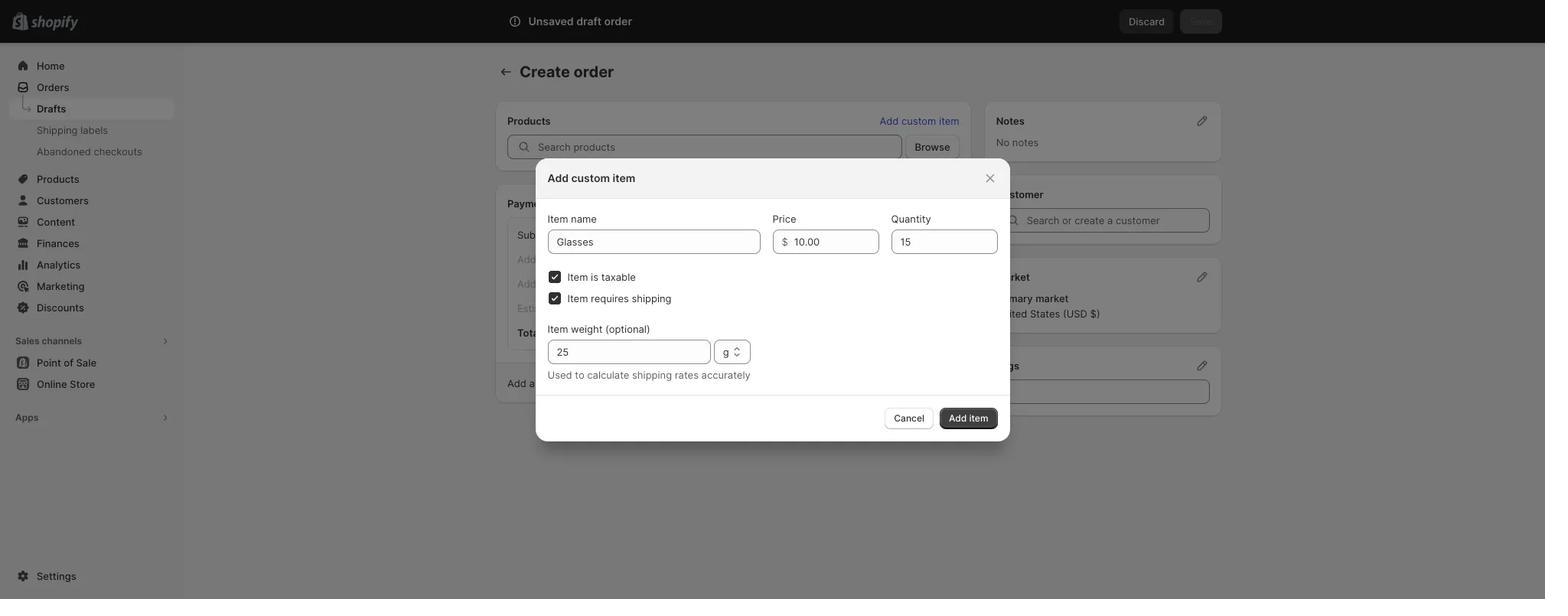 Task type: describe. For each thing, give the bounding box(es) containing it.
and
[[658, 377, 676, 390]]

item for item is taxable
[[568, 271, 588, 283]]

options.
[[747, 377, 785, 390]]

create order
[[520, 63, 614, 81]]

item for item weight (optional)
[[548, 323, 568, 335]]

add custom item inside add custom item dialog
[[548, 171, 636, 184]]

shopify image
[[31, 16, 78, 31]]

Item name text field
[[548, 229, 761, 254]]

unsaved
[[529, 15, 574, 28]]

discard
[[1129, 15, 1165, 28]]

Quantity number field
[[891, 229, 975, 254]]

search
[[570, 15, 603, 28]]

Price text field
[[794, 229, 879, 254]]

draft
[[577, 15, 602, 28]]

apps
[[15, 412, 38, 423]]

to inside dialog
[[575, 369, 585, 381]]

create
[[520, 63, 570, 81]]

is
[[591, 271, 599, 283]]

$
[[782, 235, 788, 248]]

add custom item dialog
[[0, 158, 1546, 441]]

total
[[518, 327, 541, 339]]

1 $0.00 from the top
[[923, 229, 950, 241]]

custom inside add custom item button
[[902, 115, 937, 127]]

(usd
[[1063, 308, 1088, 320]]

payment
[[703, 377, 744, 390]]

primary
[[996, 292, 1033, 305]]

labels
[[81, 124, 108, 136]]

cancel
[[894, 412, 925, 424]]

market
[[1036, 292, 1069, 305]]

weight
[[571, 323, 603, 335]]

taxable
[[601, 271, 636, 283]]

$)
[[1091, 308, 1101, 320]]

item requires shipping
[[568, 292, 672, 304]]

(optional)
[[606, 323, 650, 335]]

quantity
[[891, 212, 931, 225]]

not
[[655, 302, 672, 315]]

orders
[[37, 81, 69, 93]]

add item button
[[940, 408, 998, 429]]

add custom item inside add custom item button
[[880, 115, 960, 127]]

accurately
[[702, 369, 751, 381]]

abandoned checkouts link
[[9, 141, 175, 162]]

2 $0.00 from the top
[[923, 253, 950, 266]]

abandoned
[[37, 145, 91, 158]]

discounts link
[[9, 297, 175, 318]]

primary market united states (usd $)
[[996, 292, 1101, 320]]

settings link
[[9, 566, 175, 587]]

view
[[679, 377, 701, 390]]

product
[[538, 377, 575, 390]]

drafts link
[[9, 98, 175, 119]]

browse
[[915, 141, 951, 153]]

tags
[[996, 360, 1020, 372]]

shipping
[[37, 124, 78, 136]]

drafts
[[37, 103, 66, 115]]

add item
[[949, 412, 989, 424]]

item inside add custom item button
[[939, 115, 960, 127]]

checkouts
[[94, 145, 142, 158]]

not calculated
[[655, 302, 723, 315]]

shipping labels
[[37, 124, 108, 136]]

payment
[[508, 198, 550, 210]]

market
[[996, 271, 1030, 283]]

custom inside add custom item dialog
[[571, 171, 610, 184]]

0 vertical spatial order
[[604, 15, 632, 28]]



Task type: locate. For each thing, give the bounding box(es) containing it.
states
[[1030, 308, 1061, 320]]

notes
[[1013, 136, 1039, 149]]

Item weight (optional) number field
[[548, 340, 688, 364]]

discounts
[[37, 302, 84, 314]]

add a product to calculate total and view payment options.
[[508, 377, 785, 390]]

g
[[723, 346, 729, 358]]

calculate inside add custom item dialog
[[587, 369, 630, 381]]

1 vertical spatial order
[[574, 63, 614, 81]]

1 horizontal spatial add custom item
[[880, 115, 960, 127]]

item weight (optional)
[[548, 323, 650, 335]]

order
[[604, 15, 632, 28], [574, 63, 614, 81]]

search button
[[545, 9, 989, 34]]

products
[[508, 115, 551, 127]]

add custom item button
[[871, 110, 969, 132]]

discard link
[[1120, 9, 1175, 34]]

a
[[529, 377, 535, 390]]

item
[[939, 115, 960, 127], [613, 171, 636, 184], [970, 412, 989, 424]]

1 horizontal spatial custom
[[902, 115, 937, 127]]

unsaved draft order
[[529, 15, 632, 28]]

item is taxable
[[568, 271, 636, 283]]

custom up the name
[[571, 171, 610, 184]]

order right the draft at the left top of page
[[604, 15, 632, 28]]

item inside add item button
[[970, 412, 989, 424]]

item up weight
[[568, 292, 588, 304]]

0 vertical spatial item
[[939, 115, 960, 127]]

rates
[[675, 369, 699, 381]]

item name
[[548, 212, 597, 225]]

$0.00
[[923, 229, 950, 241], [923, 253, 950, 266]]

1 vertical spatial add custom item
[[548, 171, 636, 184]]

notes
[[996, 115, 1025, 127]]

shipping up the (optional)
[[632, 292, 672, 304]]

calculated
[[675, 302, 723, 315]]

1 horizontal spatial item
[[939, 115, 960, 127]]

apps button
[[9, 407, 175, 429]]

add custom item
[[880, 115, 960, 127], [548, 171, 636, 184]]

order right create
[[574, 63, 614, 81]]

customer
[[996, 188, 1044, 201]]

item for item requires shipping
[[568, 292, 588, 304]]

item right cancel
[[970, 412, 989, 424]]

sales
[[15, 335, 39, 347]]

requires
[[591, 292, 629, 304]]

name
[[571, 212, 597, 225]]

calculate
[[587, 369, 630, 381], [590, 377, 632, 390]]

item left is
[[568, 271, 588, 283]]

2 vertical spatial item
[[970, 412, 989, 424]]

1 vertical spatial shipping
[[632, 369, 672, 381]]

no notes
[[996, 136, 1039, 149]]

0 vertical spatial shipping
[[632, 292, 672, 304]]

sales channels button
[[9, 331, 175, 352]]

to
[[575, 369, 585, 381], [577, 377, 587, 390]]

item
[[548, 212, 568, 225], [568, 271, 588, 283], [568, 292, 588, 304], [548, 323, 568, 335]]

used to calculate shipping rates accurately
[[548, 369, 751, 381]]

used
[[548, 369, 572, 381]]

add
[[880, 115, 899, 127], [548, 171, 569, 184], [508, 377, 527, 390], [949, 412, 967, 424]]

price
[[773, 212, 797, 225]]

2 horizontal spatial item
[[970, 412, 989, 424]]

0 vertical spatial add custom item
[[880, 115, 960, 127]]

0 vertical spatial custom
[[902, 115, 937, 127]]

united
[[996, 308, 1028, 320]]

0 vertical spatial $0.00
[[923, 229, 950, 241]]

item up item name text field
[[613, 171, 636, 184]]

total
[[635, 377, 656, 390]]

subtotal
[[518, 229, 557, 241]]

custom up browse button
[[902, 115, 937, 127]]

0 horizontal spatial item
[[613, 171, 636, 184]]

browse button
[[906, 135, 960, 159]]

item left the name
[[548, 212, 568, 225]]

—
[[655, 253, 665, 266]]

channels
[[42, 335, 82, 347]]

custom
[[902, 115, 937, 127], [571, 171, 610, 184]]

settings
[[37, 570, 76, 583]]

0 horizontal spatial add custom item
[[548, 171, 636, 184]]

add custom item up browse button
[[880, 115, 960, 127]]

add custom item up the name
[[548, 171, 636, 184]]

1 vertical spatial item
[[613, 171, 636, 184]]

orders link
[[9, 77, 175, 98]]

1 vertical spatial $0.00
[[923, 253, 950, 266]]

item right the total at the left bottom
[[548, 323, 568, 335]]

shipping left rates at the left
[[632, 369, 672, 381]]

0 horizontal spatial custom
[[571, 171, 610, 184]]

item up browse button
[[939, 115, 960, 127]]

item for item name
[[548, 212, 568, 225]]

home link
[[9, 55, 175, 77]]

shipping
[[632, 292, 672, 304], [632, 369, 672, 381]]

sales channels
[[15, 335, 82, 347]]

cancel button
[[885, 408, 934, 429]]

abandoned checkouts
[[37, 145, 142, 158]]

1 vertical spatial custom
[[571, 171, 610, 184]]

no
[[996, 136, 1010, 149]]

home
[[37, 60, 65, 72]]

shipping labels link
[[9, 119, 175, 141]]



Task type: vqa. For each thing, say whether or not it's contained in the screenshot.
dialog
no



